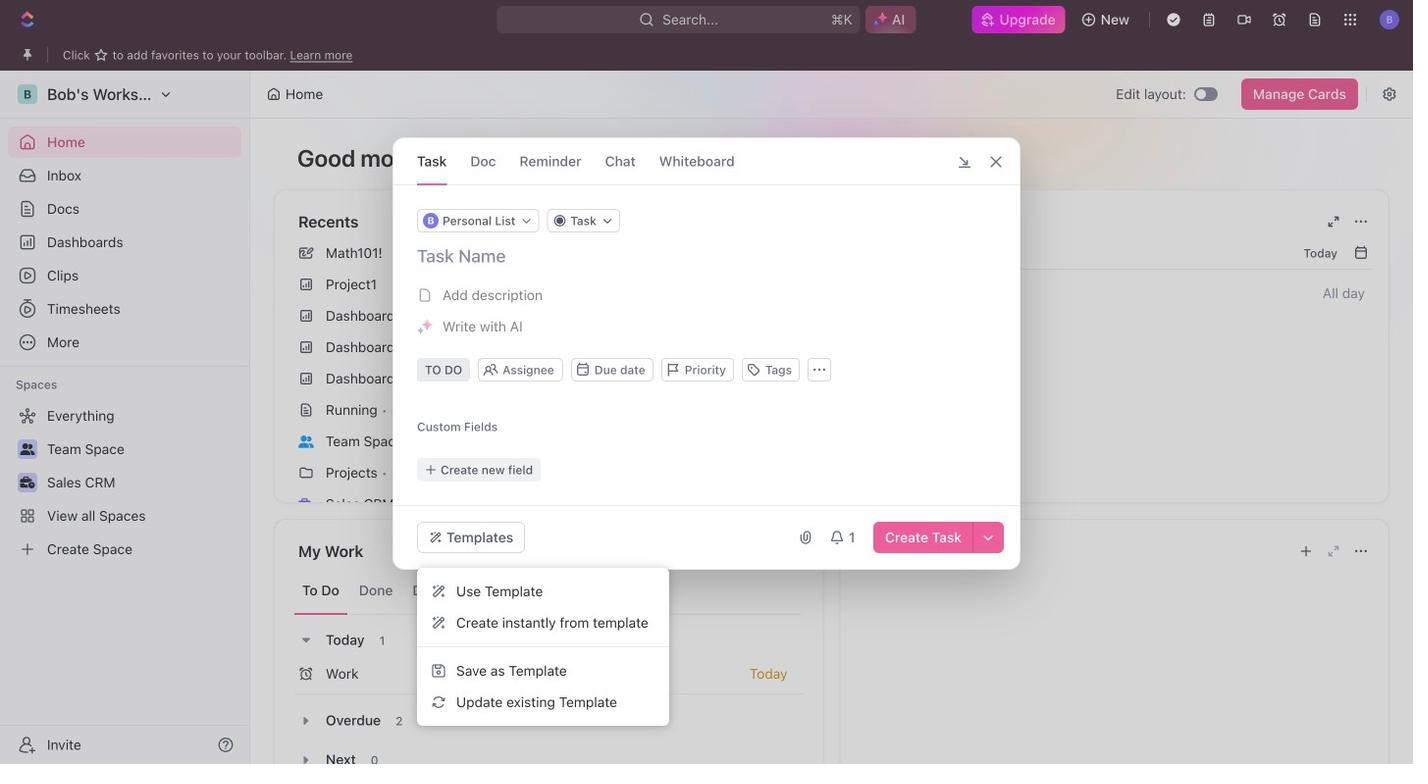 Task type: vqa. For each thing, say whether or not it's contained in the screenshot.
tree
yes



Task type: locate. For each thing, give the bounding box(es) containing it.
dialog
[[393, 137, 1021, 570]]

tree inside sidebar navigation
[[8, 400, 241, 565]]

tree
[[8, 400, 241, 565]]

sidebar navigation
[[0, 71, 250, 765]]

tab list
[[294, 567, 803, 615]]

business time image
[[298, 498, 314, 511]]



Task type: describe. For each thing, give the bounding box(es) containing it.
Task Name text field
[[417, 244, 1000, 268]]

user group image
[[298, 436, 314, 448]]



